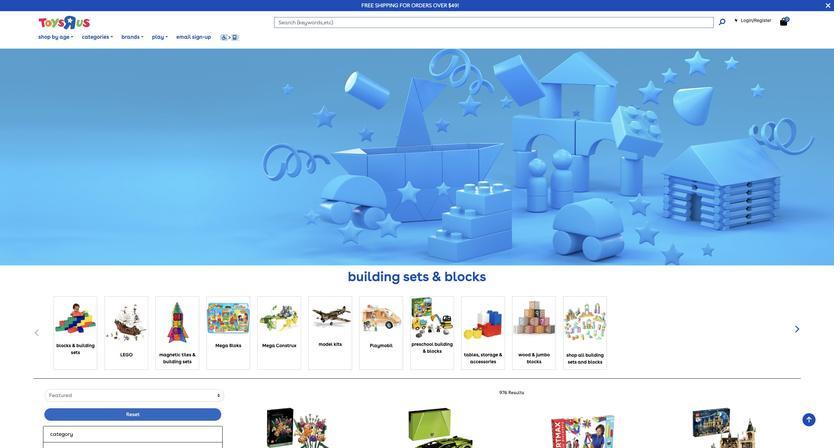 Task type: vqa. For each thing, say whether or not it's contained in the screenshot.
just like mom and dad image
no



Task type: describe. For each thing, give the bounding box(es) containing it.
shop all building sets and blocks image image
[[564, 297, 607, 350]]

shipping
[[375, 2, 399, 9]]

storage
[[481, 353, 499, 358]]

mega construx
[[263, 343, 297, 349]]

building sets & blocks
[[348, 269, 487, 285]]

building inside blocks & building sets
[[76, 343, 95, 349]]

preschool building & blocks link
[[411, 297, 454, 355]]

building inside preschool building & blocks
[[435, 342, 453, 348]]

up
[[205, 34, 211, 40]]

shop for shop by age
[[38, 34, 51, 40]]

wood & jumbo blocks link
[[513, 297, 556, 366]]

play button
[[148, 29, 172, 45]]

by
[[52, 34, 58, 40]]

mega for mega bloks
[[216, 343, 228, 349]]

0
[[787, 17, 789, 22]]

kits
[[334, 342, 342, 348]]

building sets & blocks main content
[[0, 49, 835, 449]]

preschool building & blocks
[[412, 342, 453, 354]]

& for magnetic tiles & building sets
[[192, 353, 196, 358]]

blocks & building sets link
[[54, 297, 97, 357]]

blocks for building sets & blocks
[[445, 269, 487, 285]]

over
[[433, 2, 448, 9]]

shop for shop all building sets and blocks
[[567, 353, 578, 358]]

for
[[400, 2, 410, 9]]

playmobil link
[[360, 297, 403, 350]]

free shipping for orders over $49!
[[362, 2, 460, 9]]

menu bar containing shop by age
[[34, 26, 835, 49]]

tables, storage & accessories link
[[462, 297, 505, 366]]

0 link
[[781, 17, 795, 26]]

mega bloks
[[216, 343, 242, 349]]

& inside blocks & building sets
[[72, 343, 75, 349]]

play
[[152, 34, 164, 40]]

lego
[[120, 353, 133, 358]]

bloks
[[230, 343, 242, 349]]

this icon serves as a link to download the essential accessibility assistive technology app for individuals with physical disabilities. it is featured as part of our commitment to diversity and inclusion. image
[[220, 34, 240, 41]]

mega bloks image image
[[207, 297, 250, 340]]

reset button
[[45, 409, 222, 421]]

preschool building & blocks image image
[[411, 297, 454, 339]]

& for preschool building & blocks
[[423, 349, 426, 354]]

mega construx image image
[[258, 297, 301, 340]]

sign-
[[192, 34, 205, 40]]

shop all building sets and blocks link
[[564, 297, 607, 366]]

lego image image
[[105, 297, 148, 350]]

accessories
[[471, 360, 497, 365]]

sets inside blocks & building sets
[[71, 350, 80, 356]]

shop all building sets and blocks
[[567, 353, 604, 365]]

results
[[509, 391, 525, 396]]

mega for mega construx
[[263, 343, 275, 349]]

all
[[579, 353, 585, 358]]

lego® technic® lamborghini sin fkp 37 (42115) model car building kit (3,696 pieces) image
[[408, 408, 474, 449]]

free shipping for orders over $49! link
[[362, 2, 460, 9]]

categories
[[82, 34, 109, 40]]

sets inside shop all building sets and blocks
[[568, 360, 577, 365]]

blocks inside blocks & building sets
[[56, 343, 71, 349]]

category
[[50, 432, 73, 438]]

category element
[[50, 431, 216, 439]]

& for tables, storage & accessories
[[500, 353, 503, 358]]

blocks & building sets image image
[[54, 297, 97, 340]]

model kits link
[[309, 297, 352, 349]]

$49!
[[449, 2, 460, 9]]

email sign-up
[[177, 34, 211, 40]]

product-tab tab panel
[[38, 390, 797, 449]]



Task type: locate. For each thing, give the bounding box(es) containing it.
Enter Keyword or Item No. search field
[[275, 17, 714, 28]]

blocks inside the wood & jumbo blocks
[[527, 360, 542, 365]]

construx
[[276, 343, 297, 349]]

orders
[[412, 2, 432, 9]]

shop by age button
[[34, 29, 78, 45]]

2 mega from the left
[[263, 343, 275, 349]]

model kits image image
[[309, 297, 352, 339]]

toys r us image
[[38, 15, 91, 30]]

None search field
[[275, 17, 726, 28]]

playmobil
[[370, 343, 393, 349]]

mega bloks link
[[207, 297, 250, 350]]

wood
[[519, 353, 531, 358]]

blocks for wood & jumbo blocks
[[527, 360, 542, 365]]

blocks & building sets
[[56, 343, 95, 356]]

& inside preschool building & blocks
[[423, 349, 426, 354]]

age
[[60, 34, 70, 40]]

shop left the all
[[567, 353, 578, 358]]

lego®  flower bouquet 10280 building kit (756 pieces) image
[[266, 408, 332, 449]]

&
[[432, 269, 442, 285], [72, 343, 75, 349], [423, 349, 426, 354], [192, 353, 196, 358], [500, 353, 503, 358], [532, 353, 536, 358]]

tables, storage & accessories image image
[[462, 297, 505, 350]]

mega
[[216, 343, 228, 349], [263, 343, 275, 349]]

wood & jumbo blocks
[[519, 353, 550, 365]]

blocks
[[445, 269, 487, 285], [56, 343, 71, 349], [428, 349, 442, 354], [527, 360, 542, 365], [588, 360, 603, 365]]

categories button
[[78, 29, 117, 45]]

magnetic tiles & building sets image image
[[156, 297, 199, 350]]

brands
[[122, 34, 140, 40]]

1 mega from the left
[[216, 343, 228, 349]]

building
[[348, 269, 400, 285], [435, 342, 453, 348], [76, 343, 95, 349], [586, 353, 604, 358], [163, 360, 182, 365]]

976 results
[[500, 391, 525, 396]]

model kits
[[319, 342, 342, 348]]

& inside the wood & jumbo blocks
[[532, 353, 536, 358]]

& for building sets & blocks
[[432, 269, 442, 285]]

0 horizontal spatial mega
[[216, 343, 228, 349]]

tables, storage & accessories
[[464, 353, 503, 365]]

976
[[500, 391, 508, 396]]

sets
[[403, 269, 429, 285], [71, 350, 80, 356], [183, 360, 192, 365], [568, 360, 577, 365]]

1 horizontal spatial shop
[[567, 353, 578, 358]]

lego® harry potter® hogwarts chamber of secrets 76389 building kit (1,176 pieces) image
[[693, 408, 758, 449]]

brands button
[[117, 29, 148, 45]]

magnetic tiles & building sets link
[[156, 297, 199, 366]]

building inside magnetic tiles & building sets
[[163, 360, 182, 365]]

reset
[[126, 412, 140, 418]]

playmobil image image
[[360, 297, 403, 340]]

1 vertical spatial shop
[[567, 353, 578, 358]]

jumbo
[[537, 353, 550, 358]]

lego link
[[105, 297, 148, 359]]

building inside shop all building sets and blocks
[[586, 353, 604, 358]]

wood & jumbo blocks image image
[[513, 297, 556, 350]]

sets inside magnetic tiles & building sets
[[183, 360, 192, 365]]

close button image
[[827, 2, 831, 9]]

& inside tables, storage & accessories
[[500, 353, 503, 358]]

tables,
[[464, 353, 480, 358]]

mega construx link
[[258, 297, 301, 350]]

blocks inside preschool building & blocks
[[428, 349, 442, 354]]

blocks for preschool building & blocks
[[428, 349, 442, 354]]

1 horizontal spatial mega
[[263, 343, 275, 349]]

0 horizontal spatial shop
[[38, 34, 51, 40]]

and
[[578, 360, 587, 365]]

shop by age
[[38, 34, 70, 40]]

preschool
[[412, 342, 434, 348]]

shopping bag image
[[781, 18, 788, 26]]

shop inside dropdown button
[[38, 34, 51, 40]]

0 vertical spatial shop
[[38, 34, 51, 40]]

login/register button
[[735, 17, 772, 24]]

shop
[[38, 34, 51, 40], [567, 353, 578, 358]]

free
[[362, 2, 374, 9]]

login/register
[[742, 17, 772, 23]]

menu bar
[[34, 26, 835, 49]]

magnetic tiles & building sets
[[159, 353, 196, 365]]

& inside magnetic tiles & building sets
[[192, 353, 196, 358]]

mega left bloks
[[216, 343, 228, 349]]

email sign-up link
[[172, 29, 216, 45]]

mega left construx
[[263, 343, 275, 349]]

blocks inside shop all building sets and blocks
[[588, 360, 603, 365]]

model
[[319, 342, 333, 348]]

smartmax magnetic discovery set, 42 pieces image
[[550, 408, 616, 449]]

magnetic
[[159, 353, 181, 358]]

shop inside shop all building sets and blocks
[[567, 353, 578, 358]]

shop left by
[[38, 34, 51, 40]]

tiles
[[182, 353, 191, 358]]

email
[[177, 34, 191, 40]]



